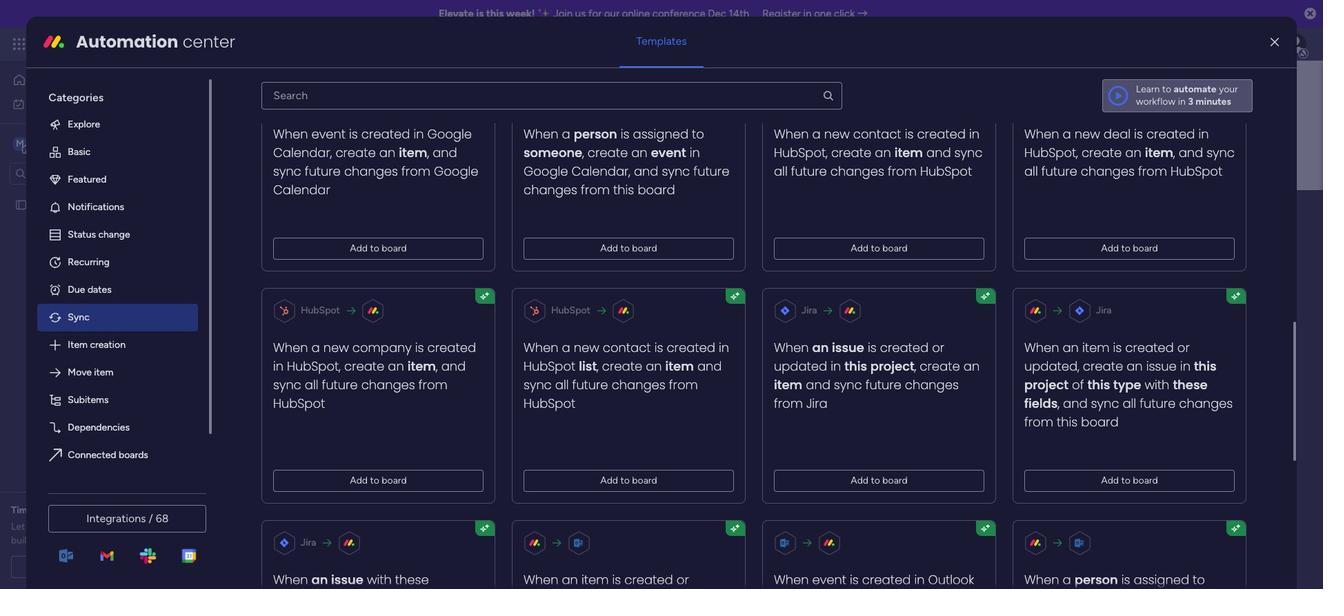 Task type: vqa. For each thing, say whether or not it's contained in the screenshot.
bottommost Calendar,
yes



Task type: describe. For each thing, give the bounding box(es) containing it.
dates
[[88, 284, 112, 296]]

register
[[763, 8, 801, 20]]

see
[[241, 38, 258, 50]]

1 vertical spatial review
[[79, 522, 107, 533]]

→
[[858, 8, 868, 20]]

project for this project , create an item
[[871, 358, 915, 375]]

with for issue
[[367, 572, 392, 589]]

created inside the when an item is created or
[[625, 572, 673, 589]]

test list box
[[0, 190, 176, 403]]

/
[[149, 513, 153, 526]]

✨
[[538, 8, 551, 20]]

google inside , and sync future changes from google calendar
[[434, 163, 479, 180]]

schedule a meeting button
[[11, 557, 165, 579]]

board inside in google calendar, and sync future changes from this board
[[638, 181, 675, 199]]

created inside when event is created in outlook
[[863, 572, 911, 589]]

this inside the this project , create an item
[[845, 358, 868, 375]]

dec
[[708, 8, 726, 20]]

learn to automate
[[1136, 83, 1217, 95]]

in google calendar, and sync future changes from this board
[[524, 144, 730, 199]]

an inside the when an item is created or
[[562, 572, 578, 589]]

work for monday
[[111, 36, 136, 52]]

automation center
[[76, 30, 235, 53]]

explore option
[[38, 111, 198, 139]]

Search for a column type search field
[[262, 82, 842, 110]]

when for when a new deal is created in hubspot, create an
[[1025, 125, 1060, 143]]

in inside when event is created in outlook
[[915, 572, 925, 589]]

my work button
[[8, 93, 148, 115]]

recurring option
[[38, 249, 198, 277]]

all inside , and sync all future changes from this board
[[1123, 395, 1137, 412]]

assigned for when a person is assigned to someone , create an event
[[633, 125, 689, 143]]

in inside is created or updated in
[[831, 358, 841, 375]]

select product image
[[12, 37, 26, 51]]

item inside the this project , create an item
[[774, 377, 803, 394]]

calendar
[[273, 181, 331, 199]]

dependencies option
[[38, 415, 198, 442]]

and inside , and sync all future changes from this board
[[1063, 395, 1088, 412]]

your
[[1219, 83, 1238, 95]]

is inside when event is created in outlook
[[850, 572, 859, 589]]

this project , create an item
[[774, 358, 980, 394]]

type
[[1114, 377, 1142, 394]]

workspace image
[[13, 136, 27, 151]]

automate
[[1174, 83, 1217, 95]]

create inside the this project , create an item
[[920, 358, 960, 375]]

new for when a new company is created in hubspot, create an
[[324, 339, 349, 357]]

hubspot inside when a new contact is created in hubspot
[[524, 358, 576, 375]]

or for when an item is created or updated, create an issue in
[[1178, 339, 1190, 357]]

monday
[[61, 36, 109, 52]]

sync option
[[38, 304, 198, 332]]

when for when an item is created or
[[524, 572, 559, 589]]

create inside "when event is created in google calendar, create an"
[[336, 144, 376, 161]]

our inside time for an expert review let our experts review what you've built so far. free of charge
[[27, 522, 42, 533]]

us
[[575, 8, 586, 20]]

test link
[[240, 330, 923, 369]]

change
[[98, 229, 130, 241]]

when event is created in google calendar, create an
[[273, 125, 472, 161]]

from inside and sync future changes from jira
[[774, 395, 803, 412]]

in inside when a new contact is created in hubspot, create an
[[970, 125, 980, 143]]

in inside "when event is created in google calendar, create an"
[[414, 125, 424, 143]]

an inside when a person is assigned to someone , create an event
[[632, 144, 648, 161]]

dependencies
[[68, 422, 130, 434]]

this inside this project
[[1194, 358, 1217, 375]]

boards for recent boards
[[298, 278, 332, 291]]

time for an expert review let our experts review what you've built so far. free of charge
[[11, 505, 161, 547]]

add workspace description
[[343, 229, 461, 241]]

create inside when a new contact is created in hubspot, create an
[[832, 144, 872, 161]]

add to favorites image
[[891, 342, 905, 356]]

in inside when a new contact is created in hubspot
[[719, 339, 729, 357]]

jira up when an item is created or updated, create an issue in
[[1097, 305, 1112, 317]]

deal
[[1104, 125, 1131, 143]]

jira up when an issue with these
[[301, 537, 316, 549]]

when an item is created or
[[524, 572, 689, 590]]

issue for when an issue
[[832, 339, 865, 357]]

when for when an issue
[[774, 339, 809, 357]]

let
[[11, 522, 25, 533]]

my
[[30, 98, 44, 109]]

, and sync all future changes from hubspot for deal
[[1025, 144, 1235, 180]]

from inside in google calendar, and sync future changes from this board
[[581, 181, 610, 199]]

, and sync all future changes from this board
[[1025, 395, 1233, 431]]

is inside "when event is created in google calendar, create an"
[[349, 125, 358, 143]]

home
[[32, 74, 58, 86]]

status
[[68, 229, 96, 241]]

featured
[[68, 174, 106, 185]]

3
[[1188, 96, 1194, 108]]

categories
[[49, 91, 104, 104]]

recent
[[260, 278, 295, 291]]

and sync future changes from jira
[[774, 377, 959, 412]]

help
[[1218, 555, 1243, 569]]

item inside the when an item is created or
[[582, 572, 609, 589]]

sync inside and sync future changes from jira
[[834, 377, 862, 394]]

members
[[348, 278, 395, 291]]

person for when a person is assigned to someone , create an event
[[574, 125, 618, 143]]

when for when a new contact is created in hubspot, create an
[[774, 125, 809, 143]]

from down when a new contact is created in hubspot, create an at the top right
[[888, 163, 917, 180]]

0 vertical spatial review
[[95, 505, 125, 517]]

in inside in google calendar, and sync future changes from this board
[[690, 144, 700, 161]]

when a person is assigned to someone , create an event
[[524, 125, 705, 161]]

time
[[11, 505, 33, 517]]

contact for item
[[854, 125, 902, 143]]

search image
[[822, 90, 834, 102]]

subitems
[[68, 395, 109, 406]]

an inside when a new deal is created in hubspot, create an
[[1126, 144, 1142, 161]]

an inside time for an expert review let our experts review what you've built so far. free of charge
[[51, 505, 61, 517]]

this inside in google calendar, and sync future changes from this board
[[614, 181, 635, 199]]

notifications option
[[38, 194, 198, 221]]

item
[[68, 339, 88, 351]]

is inside when a person is assigned to someone , create an event
[[621, 125, 630, 143]]

is inside when a new company is created in hubspot, create an
[[415, 339, 424, 357]]

in inside when a new company is created in hubspot, create an
[[273, 358, 284, 375]]

hubspot, for when a new contact is created in hubspot, create an
[[774, 144, 828, 161]]

an inside "when event is created in google calendar, create an"
[[380, 144, 396, 161]]

item creation option
[[38, 332, 198, 359]]

is inside when a new deal is created in hubspot, create an
[[1135, 125, 1143, 143]]

person for when a person is assigned to
[[1075, 572, 1118, 589]]

changes inside , and sync all future changes from this board
[[1180, 395, 1233, 412]]

changes inside and sync future changes from jira
[[905, 377, 959, 394]]

fields
[[1025, 395, 1058, 412]]

register in one click →
[[763, 8, 868, 20]]

week!
[[506, 8, 535, 20]]

description
[[412, 229, 461, 241]]

work for my
[[46, 98, 67, 109]]

due dates option
[[38, 277, 198, 304]]

join
[[553, 8, 573, 20]]

when an issue
[[774, 339, 865, 357]]

create inside when an item is created or updated, create an issue in
[[1083, 358, 1124, 375]]

, inside when a person is assigned to someone , create an event
[[583, 144, 584, 161]]

google inside in google calendar, and sync future changes from this board
[[524, 163, 568, 180]]

jira up when an issue
[[802, 305, 817, 317]]

sync
[[68, 312, 89, 323]]

built
[[11, 535, 30, 547]]

from down when a new company is created in hubspot, create an
[[419, 377, 448, 394]]

boards for connected boards
[[119, 450, 148, 461]]

free
[[61, 535, 80, 547]]

management
[[139, 36, 214, 52]]

integrations
[[86, 513, 146, 526]]

hubspot, for when a new company is created in hubspot, create an
[[287, 358, 341, 375]]

of inside time for an expert review let our experts review what you've built so far. free of charge
[[82, 535, 92, 547]]

when for when event is created in google calendar, create an
[[273, 125, 308, 143]]

connected
[[68, 450, 116, 461]]

these inside these fields
[[1173, 377, 1208, 394]]

when for when a new contact is created in hubspot
[[524, 339, 559, 357]]

recently
[[412, 311, 448, 323]]

you've
[[133, 522, 161, 533]]

these fields
[[1025, 377, 1208, 412]]

to inside when a person is assigned to someone , create an event
[[692, 125, 705, 143]]

and inside and sync future changes from jira
[[806, 377, 831, 394]]

a for when a new contact is created in hubspot
[[562, 339, 571, 357]]

recurring
[[68, 257, 110, 268]]

workspace selection element
[[13, 136, 115, 154]]

monday work management
[[61, 36, 214, 52]]

my work
[[30, 98, 67, 109]]

from inside , and sync all future changes from this board
[[1025, 414, 1054, 431]]

one
[[814, 8, 832, 20]]

0 horizontal spatial and sync all future changes from hubspot
[[524, 358, 722, 412]]

is inside the when an item is created or
[[613, 572, 621, 589]]

created inside when a new contact is created in hubspot
[[667, 339, 716, 357]]

changes inside in google calendar, and sync future changes from this board
[[524, 181, 578, 199]]

see plans
[[241, 38, 283, 50]]

status change option
[[38, 221, 198, 249]]

main inside "workspace selection" element
[[32, 137, 56, 150]]

14th
[[729, 8, 749, 20]]

move item
[[68, 367, 113, 379]]

and inside in google calendar, and sync future changes from this board
[[634, 163, 659, 180]]

1 horizontal spatial main
[[344, 195, 398, 226]]

create inside when a new deal is created in hubspot, create an
[[1082, 144, 1122, 161]]

updated,
[[1025, 358, 1080, 375]]

changes inside , and sync future changes from google calendar
[[344, 163, 398, 180]]

explore
[[68, 119, 100, 130]]

move
[[68, 367, 92, 379]]

center
[[183, 30, 235, 53]]

1 vertical spatial test
[[284, 343, 302, 355]]

elevate is this week! ✨ join us for our online conference dec 14th
[[439, 8, 749, 20]]

when an item is created or updated, create an issue in
[[1025, 339, 1194, 375]]

when a person is assigned to
[[1025, 572, 1206, 589]]

created inside when a new contact is created in hubspot, create an
[[917, 125, 966, 143]]

created inside is created or updated in
[[880, 339, 929, 357]]

outlook
[[929, 572, 974, 589]]

calendar, inside in google calendar, and sync future changes from this board
[[572, 163, 631, 180]]

test inside list box
[[32, 199, 51, 211]]

when a new contact is created in hubspot
[[524, 339, 729, 375]]

schedule a meeting
[[45, 562, 131, 573]]

in inside when an item is created or updated, create an issue in
[[1181, 358, 1191, 375]]

a for when a new deal is created in hubspot, create an
[[1063, 125, 1071, 143]]



Task type: locate. For each thing, give the bounding box(es) containing it.
1 horizontal spatial of
[[1072, 377, 1084, 394]]

calendar, down when a person is assigned to someone , create an event
[[572, 163, 631, 180]]

1 horizontal spatial project
[[1025, 377, 1069, 394]]

contact for list
[[603, 339, 651, 357]]

when inside when an item is created or updated, create an issue in
[[1025, 339, 1060, 357]]

project inside the this project , create an item
[[871, 358, 915, 375]]

Search in workspace field
[[29, 166, 115, 181]]

1 horizontal spatial hubspot,
[[774, 144, 828, 161]]

new for when a new deal is created in hubspot, create an
[[1075, 125, 1100, 143]]

1 vertical spatial event
[[651, 144, 686, 161]]

contact inside when a new contact is created in hubspot
[[603, 339, 651, 357]]

0 vertical spatial main workspace
[[32, 137, 113, 150]]

,
[[428, 144, 429, 161], [583, 144, 584, 161], [1174, 144, 1176, 161], [436, 358, 438, 375], [597, 358, 599, 375], [915, 358, 917, 375], [1058, 395, 1060, 412]]

an inside when a new company is created in hubspot, create an
[[388, 358, 404, 375]]

when inside "when event is created in google calendar, create an"
[[273, 125, 308, 143]]

add to board button
[[273, 238, 484, 260], [524, 238, 734, 260], [774, 238, 985, 260], [1025, 238, 1235, 260], [273, 470, 484, 492], [524, 470, 734, 492], [774, 470, 985, 492], [1025, 470, 1235, 492]]

Main workspace field
[[341, 195, 1267, 226]]

creation
[[90, 339, 126, 351]]

0 vertical spatial person
[[574, 125, 618, 143]]

new left the deal
[[1075, 125, 1100, 143]]

subitems option
[[38, 387, 198, 415]]

0 vertical spatial our
[[604, 8, 620, 20]]

0 horizontal spatial person
[[574, 125, 618, 143]]

public board image down boards
[[261, 342, 276, 357]]

you
[[363, 311, 379, 323]]

issue inside when an item is created or updated, create an issue in
[[1147, 358, 1177, 375]]

notifications
[[68, 201, 124, 213]]

0 horizontal spatial or
[[677, 572, 689, 589]]

1 vertical spatial with
[[367, 572, 392, 589]]

issue for when an issue with these
[[331, 572, 364, 589]]

1 vertical spatial person
[[1075, 572, 1118, 589]]

a for when a new company is created in hubspot, create an
[[312, 339, 320, 357]]

event inside when a person is assigned to someone , create an event
[[651, 144, 686, 161]]

event for when event is created in google calendar, create an
[[312, 125, 346, 143]]

2 horizontal spatial issue
[[1147, 358, 1177, 375]]

future inside and sync future changes from jira
[[866, 377, 902, 394]]

0 horizontal spatial our
[[27, 522, 42, 533]]

hubspot, for when a new deal is created in hubspot, create an
[[1025, 144, 1079, 161]]

work right monday
[[111, 36, 136, 52]]

0 vertical spatial , and sync all future changes from hubspot
[[1025, 144, 1235, 180]]

item creation
[[68, 339, 126, 351]]

main workspace up description
[[344, 195, 521, 226]]

, inside the this project , create an item
[[915, 358, 917, 375]]

boards
[[260, 311, 290, 323]]

from inside , and sync future changes from google calendar
[[402, 163, 431, 180]]

when a new contact is created in hubspot, create an
[[774, 125, 980, 161]]

this
[[486, 8, 504, 20], [614, 181, 635, 199], [460, 311, 476, 323], [845, 358, 868, 375], [1194, 358, 1217, 375], [1088, 377, 1111, 394], [1057, 414, 1078, 431]]

0 vertical spatial work
[[111, 36, 136, 52]]

all
[[774, 163, 788, 180], [1025, 163, 1038, 180], [305, 377, 319, 394], [556, 377, 569, 394], [1123, 395, 1137, 412]]

hubspot, inside when a new deal is created in hubspot, create an
[[1025, 144, 1079, 161]]

2 vertical spatial event
[[813, 572, 847, 589]]

google inside "when event is created in google calendar, create an"
[[428, 125, 472, 143]]

a inside button
[[88, 562, 93, 573]]

1 vertical spatial main
[[344, 195, 398, 226]]

of right free
[[82, 535, 92, 547]]

contact
[[854, 125, 902, 143], [603, 339, 651, 357]]

someone
[[524, 144, 583, 161]]

conference
[[653, 8, 706, 20]]

new for when a new contact is created in hubspot, create an
[[824, 125, 850, 143]]

a for when a new contact is created in hubspot, create an
[[813, 125, 821, 143]]

3 minutes
[[1188, 96, 1231, 108]]

see plans button
[[223, 34, 289, 55]]

0 horizontal spatial with
[[367, 572, 392, 589]]

calendar, inside "when event is created in google calendar, create an"
[[273, 144, 332, 161]]

sync inside , and sync future changes from google calendar
[[273, 163, 302, 180]]

0 vertical spatial these
[[1173, 377, 1208, 394]]

0 horizontal spatial event
[[312, 125, 346, 143]]

test down search in workspace field
[[32, 199, 51, 211]]

plans
[[260, 38, 283, 50]]

1 horizontal spatial boards
[[298, 278, 332, 291]]

future inside in google calendar, and sync future changes from this board
[[694, 163, 730, 180]]

0 horizontal spatial work
[[46, 98, 67, 109]]

1 horizontal spatial these
[[1173, 377, 1208, 394]]

these
[[1173, 377, 1208, 394], [395, 572, 429, 589]]

new down search image at the top of the page
[[824, 125, 850, 143]]

charge
[[94, 535, 124, 547]]

0 vertical spatial and sync all future changes from hubspot
[[774, 144, 983, 180]]

1 horizontal spatial person
[[1075, 572, 1118, 589]]

0 horizontal spatial contact
[[603, 339, 651, 357]]

updated
[[774, 358, 828, 375]]

1 horizontal spatial calendar,
[[572, 163, 631, 180]]

work inside my work button
[[46, 98, 67, 109]]

new up "list"
[[574, 339, 600, 357]]

hubspot
[[921, 163, 973, 180], [1171, 163, 1223, 180], [301, 305, 340, 317], [552, 305, 591, 317], [524, 358, 576, 375], [273, 395, 325, 412], [524, 395, 576, 412]]

sync inside , and sync all future changes from this board
[[1091, 395, 1120, 412]]

project inside this project
[[1025, 377, 1069, 394]]

new inside when a new company is created in hubspot, create an
[[324, 339, 349, 357]]

0 vertical spatial boards
[[298, 278, 332, 291]]

register in one click → link
[[763, 8, 868, 20]]

created
[[362, 125, 410, 143], [917, 125, 966, 143], [1147, 125, 1195, 143], [428, 339, 476, 357], [667, 339, 716, 357], [880, 339, 929, 357], [1126, 339, 1174, 357], [625, 572, 673, 589], [863, 572, 911, 589]]

when for when a new company is created in hubspot, create an
[[273, 339, 308, 357]]

status change
[[68, 229, 130, 241]]

a for when a person is assigned to someone , create an event
[[562, 125, 571, 143]]

automation  center image
[[43, 31, 65, 53]]

1 horizontal spatial main workspace
[[344, 195, 521, 226]]

project for this project
[[1025, 377, 1069, 394]]

0 vertical spatial of
[[1072, 377, 1084, 394]]

0 vertical spatial with
[[1145, 377, 1170, 394]]

when a new deal is created in hubspot, create an
[[1025, 125, 1209, 161]]

in
[[804, 8, 812, 20], [1178, 96, 1186, 108], [414, 125, 424, 143], [970, 125, 980, 143], [1199, 125, 1209, 143], [690, 144, 700, 161], [450, 311, 458, 323], [719, 339, 729, 357], [273, 358, 284, 375], [831, 358, 841, 375], [1181, 358, 1191, 375], [915, 572, 925, 589]]

categories list box
[[38, 79, 212, 497]]

sync inside in google calendar, and sync future changes from this board
[[662, 163, 690, 180]]

assigned inside when a person is assigned to someone , create an event
[[633, 125, 689, 143]]

our up so
[[27, 522, 42, 533]]

0 vertical spatial issue
[[832, 339, 865, 357]]

2 horizontal spatial or
[[1178, 339, 1190, 357]]

2 vertical spatial issue
[[331, 572, 364, 589]]

work right my
[[46, 98, 67, 109]]

when for when an item is created or updated, create an issue in
[[1025, 339, 1060, 357]]

0 horizontal spatial assigned
[[633, 125, 689, 143]]

future inside , and sync all future changes from this board
[[1140, 395, 1176, 412]]

create inside when a new company is created in hubspot, create an
[[344, 358, 385, 375]]

is created or updated in
[[774, 339, 945, 375]]

public board image inside test list box
[[14, 198, 28, 211]]

1 vertical spatial project
[[1025, 377, 1069, 394]]

review up charge
[[79, 522, 107, 533]]

meeting
[[95, 562, 131, 573]]

when for when event is created in outlook
[[774, 572, 809, 589]]

a
[[562, 125, 571, 143], [813, 125, 821, 143], [1063, 125, 1071, 143], [312, 339, 320, 357], [562, 339, 571, 357], [88, 562, 93, 573], [1063, 572, 1071, 589]]

from down "when event is created in google calendar, create an"
[[402, 163, 431, 180]]

created inside when a new deal is created in hubspot, create an
[[1147, 125, 1195, 143]]

0 vertical spatial contact
[[854, 125, 902, 143]]

1 vertical spatial option
[[38, 470, 198, 497]]

workspace
[[59, 137, 113, 150], [403, 195, 521, 226], [363, 229, 410, 241], [478, 311, 525, 323]]

1 horizontal spatial assigned
[[1134, 572, 1190, 589]]

or inside the when an item is created or
[[677, 572, 689, 589]]

main right workspace image on the left
[[32, 137, 56, 150]]

from down "list , create an item" in the bottom of the page
[[669, 377, 698, 394]]

1 vertical spatial assigned
[[1134, 572, 1190, 589]]

0 horizontal spatial these
[[395, 572, 429, 589]]

or for when an item is created or
[[677, 572, 689, 589]]

option down featured
[[0, 192, 176, 195]]

review up what
[[95, 505, 125, 517]]

list
[[579, 358, 597, 375]]

1 vertical spatial these
[[395, 572, 429, 589]]

1 vertical spatial work
[[46, 98, 67, 109]]

1 vertical spatial of
[[82, 535, 92, 547]]

a for when a person is assigned to
[[1063, 572, 1071, 589]]

from down updated
[[774, 395, 803, 412]]

None search field
[[262, 82, 842, 110]]

1 horizontal spatial and sync all future changes from hubspot
[[774, 144, 983, 180]]

boards right recent
[[298, 278, 332, 291]]

when inside when event is created in outlook
[[774, 572, 809, 589]]

hubspot, inside when a new company is created in hubspot, create an
[[287, 358, 341, 375]]

created inside "when event is created in google calendar, create an"
[[362, 125, 410, 143]]

a inside when a new company is created in hubspot, create an
[[312, 339, 320, 357]]

1 vertical spatial public board image
[[261, 342, 276, 357]]

automation
[[76, 30, 178, 53]]

in inside your workflow in
[[1178, 96, 1186, 108]]

of
[[1072, 377, 1084, 394], [82, 535, 92, 547]]

0 horizontal spatial , and sync all future changes from hubspot
[[273, 358, 466, 412]]

1 horizontal spatial for
[[588, 8, 602, 20]]

, and sync future changes from google calendar
[[273, 144, 479, 199]]

boards
[[298, 278, 332, 291], [119, 450, 148, 461]]

2 horizontal spatial hubspot,
[[1025, 144, 1079, 161]]

google
[[428, 125, 472, 143], [434, 163, 479, 180], [524, 163, 568, 180]]

0 vertical spatial calendar,
[[273, 144, 332, 161]]

event for when event is created in outlook
[[813, 572, 847, 589]]

0 horizontal spatial project
[[871, 358, 915, 375]]

of down updated, on the right bottom of page
[[1072, 377, 1084, 394]]

1 vertical spatial and sync all future changes from hubspot
[[524, 358, 722, 412]]

connected boards
[[68, 450, 148, 461]]

learn
[[1136, 83, 1160, 95]]

so
[[32, 535, 43, 547]]

featured option
[[38, 166, 198, 194]]

when an issue with these
[[273, 572, 429, 589]]

calendar, up calendar
[[273, 144, 332, 161]]

new inside when a new contact is created in hubspot
[[574, 339, 600, 357]]

or inside is created or updated in
[[933, 339, 945, 357]]

0 horizontal spatial main workspace
[[32, 137, 113, 150]]

brad klo image
[[1285, 33, 1307, 55]]

a inside when a person is assigned to someone , create an event
[[562, 125, 571, 143]]

when inside when a new contact is created in hubspot
[[524, 339, 559, 357]]

main workspace inside "workspace selection" element
[[32, 137, 113, 150]]

boards and dashboards you visited recently in this workspace
[[260, 311, 525, 323]]

public board image
[[14, 198, 28, 211], [261, 342, 276, 357]]

for right time
[[35, 505, 48, 517]]

0 horizontal spatial boards
[[119, 450, 148, 461]]

with for type
[[1145, 377, 1170, 394]]

main workspace down explore
[[32, 137, 113, 150]]

is
[[476, 8, 484, 20], [349, 125, 358, 143], [621, 125, 630, 143], [905, 125, 914, 143], [1135, 125, 1143, 143], [415, 339, 424, 357], [655, 339, 664, 357], [868, 339, 877, 357], [1113, 339, 1122, 357], [613, 572, 621, 589], [850, 572, 859, 589], [1122, 572, 1131, 589]]

this project
[[1025, 358, 1217, 394]]

1 vertical spatial boards
[[119, 450, 148, 461]]

1 horizontal spatial public board image
[[261, 342, 276, 357]]

jira down updated
[[807, 395, 828, 412]]

from down when a new deal is created in hubspot, create an at top
[[1139, 163, 1168, 180]]

new
[[824, 125, 850, 143], [1075, 125, 1100, 143], [324, 339, 349, 357], [574, 339, 600, 357]]

created inside when an item is created or updated, create an issue in
[[1126, 339, 1174, 357]]

1 vertical spatial for
[[35, 505, 48, 517]]

connected boards option
[[38, 442, 198, 470]]

from down fields
[[1025, 414, 1054, 431]]

basic option
[[38, 139, 198, 166]]

0 horizontal spatial issue
[[331, 572, 364, 589]]

boards inside option
[[119, 450, 148, 461]]

when
[[273, 125, 308, 143], [524, 125, 559, 143], [774, 125, 809, 143], [1025, 125, 1060, 143], [273, 339, 308, 357], [524, 339, 559, 357], [774, 339, 809, 357], [1025, 339, 1060, 357], [273, 572, 308, 589], [524, 572, 559, 589], [774, 572, 809, 589], [1025, 572, 1060, 589]]

1 vertical spatial contact
[[603, 339, 651, 357]]

for inside time for an expert review let our experts review what you've built so far. free of charge
[[35, 505, 48, 517]]

1 vertical spatial main workspace
[[344, 195, 521, 226]]

for right us
[[588, 8, 602, 20]]

option down 'connected boards'
[[38, 470, 198, 497]]

when for when a person is assigned to
[[1025, 572, 1060, 589]]

0 vertical spatial public board image
[[14, 198, 28, 211]]

1 vertical spatial calendar,
[[572, 163, 631, 180]]

0 horizontal spatial calendar,
[[273, 144, 332, 161]]

a inside when a new contact is created in hubspot, create an
[[813, 125, 821, 143]]

from down when a person is assigned to someone , create an event
[[581, 181, 610, 199]]

our
[[604, 8, 620, 20], [27, 522, 42, 533]]

0 vertical spatial assigned
[[633, 125, 689, 143]]

0 horizontal spatial of
[[82, 535, 92, 547]]

in inside when a new deal is created in hubspot, create an
[[1199, 125, 1209, 143]]

new for when a new contact is created in hubspot
[[574, 339, 600, 357]]

0 vertical spatial option
[[0, 192, 176, 195]]

future inside , and sync future changes from google calendar
[[305, 163, 341, 180]]

, and sync all future changes from hubspot for company
[[273, 358, 466, 412]]

is inside when a new contact is created in hubspot, create an
[[905, 125, 914, 143]]

click
[[834, 8, 855, 20]]

a inside when a new deal is created in hubspot, create an
[[1063, 125, 1071, 143]]

home button
[[8, 69, 148, 91]]

0 horizontal spatial main
[[32, 137, 56, 150]]

1 horizontal spatial with
[[1145, 377, 1170, 394]]

public board image inside the test link
[[261, 342, 276, 357]]

project up fields
[[1025, 377, 1069, 394]]

and inside , and sync future changes from google calendar
[[433, 144, 457, 161]]

recent boards
[[260, 278, 332, 291]]

experts
[[44, 522, 76, 533]]

1 horizontal spatial or
[[933, 339, 945, 357]]

when for when an issue with these
[[273, 572, 308, 589]]

our left online
[[604, 8, 620, 20]]

integrations / 68
[[86, 513, 169, 526]]

integrations / 68 button
[[49, 506, 207, 533]]

1 horizontal spatial contact
[[854, 125, 902, 143]]

0 horizontal spatial public board image
[[14, 198, 28, 211]]

when inside when a new company is created in hubspot, create an
[[273, 339, 308, 357]]

board inside , and sync all future changes from this board
[[1082, 414, 1119, 431]]

when event is created in outlook
[[774, 572, 974, 590]]

1 vertical spatial our
[[27, 522, 42, 533]]

an inside when a new contact is created in hubspot, create an
[[875, 144, 891, 161]]

main up add workspace description
[[344, 195, 398, 226]]

1 horizontal spatial , and sync all future changes from hubspot
[[1025, 144, 1235, 180]]

, inside , and sync future changes from google calendar
[[428, 144, 429, 161]]

schedule
[[45, 562, 85, 573]]

1 horizontal spatial our
[[604, 8, 620, 20]]

when inside when a new deal is created in hubspot, create an
[[1025, 125, 1060, 143]]

item inside 'move item' option
[[94, 367, 113, 379]]

1 horizontal spatial issue
[[832, 339, 865, 357]]

1 vertical spatial issue
[[1147, 358, 1177, 375]]

0 horizontal spatial test
[[32, 199, 51, 211]]

item inside when an item is created or updated, create an issue in
[[1083, 339, 1110, 357]]

create inside when a person is assigned to someone , create an event
[[588, 144, 628, 161]]

when for when a person is assigned to someone , create an event
[[524, 125, 559, 143]]

assigned for when a person is assigned to
[[1134, 572, 1190, 589]]

, and sync all future changes from hubspot down the deal
[[1025, 144, 1235, 180]]

option
[[0, 192, 176, 195], [38, 470, 198, 497]]

sync
[[955, 144, 983, 161], [1207, 144, 1235, 161], [273, 163, 302, 180], [662, 163, 690, 180], [273, 377, 302, 394], [524, 377, 552, 394], [834, 377, 862, 394], [1091, 395, 1120, 412]]

main
[[32, 137, 56, 150], [344, 195, 398, 226]]

created inside when a new company is created in hubspot, create an
[[428, 339, 476, 357]]

is inside when a new contact is created in hubspot
[[655, 339, 664, 357]]

0 vertical spatial main
[[32, 137, 56, 150]]

test down boards
[[284, 343, 302, 355]]

due
[[68, 284, 85, 296]]

board
[[638, 181, 675, 199], [382, 243, 407, 254], [632, 243, 658, 254], [883, 243, 908, 254], [1133, 243, 1158, 254], [1082, 414, 1119, 431], [382, 475, 407, 487], [632, 475, 658, 487], [883, 475, 908, 487], [1133, 475, 1158, 487]]

your workflow in
[[1136, 83, 1238, 108]]

dashboards
[[311, 311, 361, 323]]

jira inside and sync future changes from jira
[[807, 395, 828, 412]]

is inside when an item is created or updated, create an issue in
[[1113, 339, 1122, 357]]

or
[[933, 339, 945, 357], [1178, 339, 1190, 357], [677, 572, 689, 589]]

categories heading
[[38, 79, 198, 111]]

1 horizontal spatial test
[[284, 343, 302, 355]]

boards down dependencies option
[[119, 450, 148, 461]]

1 vertical spatial , and sync all future changes from hubspot
[[273, 358, 466, 412]]

this inside , and sync all future changes from this board
[[1057, 414, 1078, 431]]

public board image down workspace image on the left
[[14, 198, 28, 211]]

far.
[[45, 535, 59, 547]]

0 vertical spatial test
[[32, 199, 51, 211]]

2 horizontal spatial event
[[813, 572, 847, 589]]

calendar,
[[273, 144, 332, 161], [572, 163, 631, 180]]

project down add to favorites 'icon'
[[871, 358, 915, 375]]

1 horizontal spatial work
[[111, 36, 136, 52]]

0 vertical spatial for
[[588, 8, 602, 20]]

0 horizontal spatial hubspot,
[[287, 358, 341, 375]]

, inside , and sync all future changes from this board
[[1058, 395, 1060, 412]]

minutes
[[1196, 96, 1231, 108]]

, and sync all future changes from hubspot down company
[[273, 358, 466, 412]]

1 horizontal spatial event
[[651, 144, 686, 161]]

0 vertical spatial event
[[312, 125, 346, 143]]

event inside "when event is created in google calendar, create an"
[[312, 125, 346, 143]]

an inside the this project , create an item
[[964, 358, 980, 375]]

list , create an item
[[579, 358, 694, 375]]

new inside when a new contact is created in hubspot, create an
[[824, 125, 850, 143]]

0 horizontal spatial for
[[35, 505, 48, 517]]

project
[[871, 358, 915, 375], [1025, 377, 1069, 394]]

workflow
[[1136, 96, 1176, 108]]

add
[[343, 229, 361, 241], [350, 243, 368, 254], [601, 243, 618, 254], [851, 243, 869, 254], [1102, 243, 1119, 254], [350, 475, 368, 487], [601, 475, 618, 487], [851, 475, 869, 487], [1102, 475, 1119, 487]]

0 vertical spatial project
[[871, 358, 915, 375]]

a for schedule a meeting
[[88, 562, 93, 573]]

move item option
[[38, 359, 198, 387]]

new down dashboards
[[324, 339, 349, 357]]

is inside is created or updated in
[[868, 339, 877, 357]]



